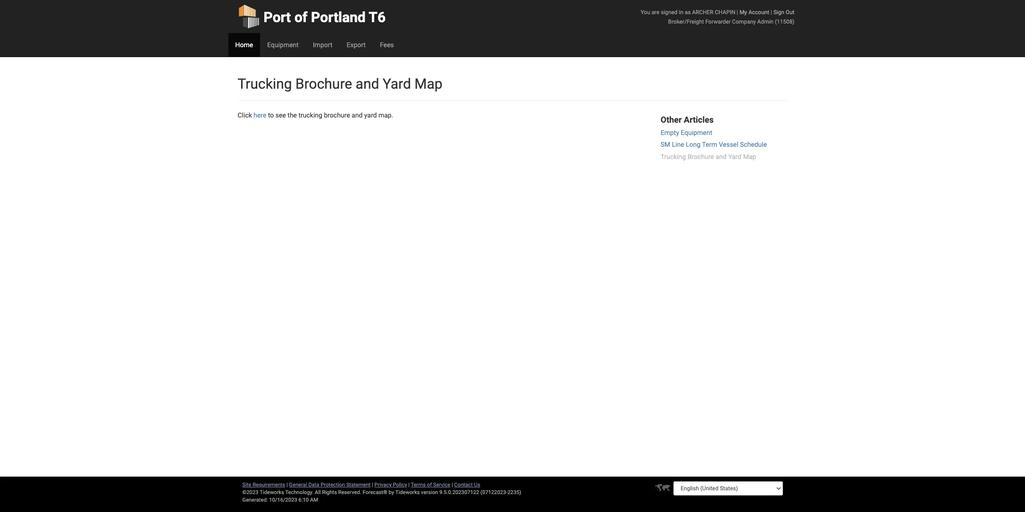 Task type: describe. For each thing, give the bounding box(es) containing it.
admin
[[758, 18, 774, 25]]

trucking
[[299, 111, 322, 119]]

to
[[268, 111, 274, 119]]

| up tideworks
[[409, 482, 410, 488]]

term
[[702, 141, 718, 148]]

in
[[679, 9, 684, 16]]

of inside site requirements | general data protection statement | privacy policy | terms of service | contact us ©2023 tideworks technology. all rights reserved. forecast® by tideworks version 9.5.0.202307122 (07122023-2235) generated: 10/16/2023 6:10 am
[[427, 482, 432, 488]]

brochure
[[324, 111, 350, 119]]

10/16/2023
[[269, 497, 297, 503]]

map.
[[379, 111, 393, 119]]

articles
[[684, 115, 714, 125]]

archer
[[692, 9, 714, 16]]

site
[[242, 482, 251, 488]]

protection
[[321, 482, 345, 488]]

policy
[[393, 482, 407, 488]]

brochure inside click here to see the trucking brochure and yard map. other articles empty equipment sm line long term vessel schedule trucking brochure and yard map
[[688, 153, 714, 160]]

broker/freight
[[668, 18, 704, 25]]

us
[[474, 482, 480, 488]]

see
[[276, 111, 286, 119]]

port of portland t6
[[264, 9, 386, 25]]

export
[[347, 41, 366, 49]]

fees button
[[373, 33, 401, 57]]

trucking brochure and yard map
[[238, 76, 443, 92]]

map inside click here to see the trucking brochure and yard map. other articles empty equipment sm line long term vessel schedule trucking brochure and yard map
[[743, 153, 757, 160]]

0 vertical spatial map
[[415, 76, 443, 92]]

0 vertical spatial trucking
[[238, 76, 292, 92]]

fees
[[380, 41, 394, 49]]

my account link
[[740, 9, 770, 16]]

0 vertical spatial and
[[356, 76, 379, 92]]

signed
[[661, 9, 678, 16]]

export button
[[340, 33, 373, 57]]

©2023 tideworks
[[242, 490, 284, 496]]

equipment inside popup button
[[267, 41, 299, 49]]

by
[[389, 490, 394, 496]]

0 horizontal spatial brochure
[[296, 76, 352, 92]]

service
[[433, 482, 451, 488]]

port of portland t6 link
[[238, 0, 386, 33]]

| left general
[[287, 482, 288, 488]]

click here to see the trucking brochure and yard map. other articles empty equipment sm line long term vessel schedule trucking brochure and yard map
[[238, 111, 767, 160]]

account
[[749, 9, 770, 16]]

tideworks
[[395, 490, 420, 496]]

as
[[685, 9, 691, 16]]

equipment button
[[260, 33, 306, 57]]

2235)
[[508, 490, 521, 496]]

data
[[309, 482, 319, 488]]

privacy policy link
[[375, 482, 407, 488]]

site requirements | general data protection statement | privacy policy | terms of service | contact us ©2023 tideworks technology. all rights reserved. forecast® by tideworks version 9.5.0.202307122 (07122023-2235) generated: 10/16/2023 6:10 am
[[242, 482, 521, 503]]

t6
[[369, 9, 386, 25]]



Task type: vqa. For each thing, say whether or not it's contained in the screenshot.
"warrant."
no



Task type: locate. For each thing, give the bounding box(es) containing it.
0 horizontal spatial of
[[295, 9, 308, 25]]

1 horizontal spatial brochure
[[688, 153, 714, 160]]

line
[[672, 141, 685, 148]]

general
[[289, 482, 307, 488]]

trucking up here
[[238, 76, 292, 92]]

home
[[235, 41, 253, 49]]

trucking down line
[[661, 153, 686, 160]]

rights
[[322, 490, 337, 496]]

here link
[[254, 111, 267, 119]]

| up 9.5.0.202307122 at the left bottom of page
[[452, 482, 453, 488]]

statement
[[346, 482, 371, 488]]

0 vertical spatial equipment
[[267, 41, 299, 49]]

2 vertical spatial and
[[716, 153, 727, 160]]

out
[[786, 9, 795, 16]]

0 horizontal spatial trucking
[[238, 76, 292, 92]]

my
[[740, 9, 747, 16]]

0 vertical spatial of
[[295, 9, 308, 25]]

terms
[[411, 482, 426, 488]]

general data protection statement link
[[289, 482, 371, 488]]

yard up map.
[[383, 76, 411, 92]]

1 horizontal spatial of
[[427, 482, 432, 488]]

and left "yard"
[[352, 111, 363, 119]]

0 horizontal spatial yard
[[383, 76, 411, 92]]

import
[[313, 41, 333, 49]]

here
[[254, 111, 267, 119]]

empty
[[661, 129, 679, 136]]

are
[[652, 9, 660, 16]]

trucking
[[238, 76, 292, 92], [661, 153, 686, 160]]

1 horizontal spatial yard
[[729, 153, 742, 160]]

chapin
[[715, 9, 736, 16]]

1 vertical spatial brochure
[[688, 153, 714, 160]]

and down sm line long term vessel schedule link
[[716, 153, 727, 160]]

and up "yard"
[[356, 76, 379, 92]]

1 vertical spatial of
[[427, 482, 432, 488]]

| left my
[[737, 9, 738, 16]]

map
[[415, 76, 443, 92], [743, 153, 757, 160]]

of right port
[[295, 9, 308, 25]]

other
[[661, 115, 682, 125]]

yard down vessel
[[729, 153, 742, 160]]

long
[[686, 141, 701, 148]]

company
[[732, 18, 756, 25]]

requirements
[[253, 482, 285, 488]]

sm line long term vessel schedule link
[[661, 141, 767, 148]]

6:10
[[299, 497, 309, 503]]

terms of service link
[[411, 482, 451, 488]]

privacy
[[375, 482, 392, 488]]

and
[[356, 76, 379, 92], [352, 111, 363, 119], [716, 153, 727, 160]]

equipment inside click here to see the trucking brochure and yard map. other articles empty equipment sm line long term vessel schedule trucking brochure and yard map
[[681, 129, 713, 136]]

you are signed in as archer chapin | my account | sign out broker/freight forwarder company admin (11508)
[[641, 9, 795, 25]]

sign
[[774, 9, 785, 16]]

home button
[[228, 33, 260, 57]]

yard
[[383, 76, 411, 92], [729, 153, 742, 160]]

| up forecast®
[[372, 482, 373, 488]]

import button
[[306, 33, 340, 57]]

yard inside click here to see the trucking brochure and yard map. other articles empty equipment sm line long term vessel schedule trucking brochure and yard map
[[729, 153, 742, 160]]

empty equipment link
[[661, 129, 713, 136]]

1 vertical spatial equipment
[[681, 129, 713, 136]]

sm
[[661, 141, 671, 148]]

the
[[288, 111, 297, 119]]

technology.
[[285, 490, 314, 496]]

reserved.
[[338, 490, 362, 496]]

1 horizontal spatial trucking
[[661, 153, 686, 160]]

trucking inside click here to see the trucking brochure and yard map. other articles empty equipment sm line long term vessel schedule trucking brochure and yard map
[[661, 153, 686, 160]]

1 vertical spatial map
[[743, 153, 757, 160]]

1 vertical spatial and
[[352, 111, 363, 119]]

|
[[737, 9, 738, 16], [771, 9, 772, 16], [287, 482, 288, 488], [372, 482, 373, 488], [409, 482, 410, 488], [452, 482, 453, 488]]

of up version
[[427, 482, 432, 488]]

sign out link
[[774, 9, 795, 16]]

contact
[[454, 482, 473, 488]]

site requirements link
[[242, 482, 285, 488]]

| left sign
[[771, 9, 772, 16]]

0 horizontal spatial map
[[415, 76, 443, 92]]

port
[[264, 9, 291, 25]]

brochure up "brochure"
[[296, 76, 352, 92]]

1 vertical spatial trucking
[[661, 153, 686, 160]]

0 horizontal spatial equipment
[[267, 41, 299, 49]]

1 horizontal spatial map
[[743, 153, 757, 160]]

brochure down long
[[688, 153, 714, 160]]

click
[[238, 111, 252, 119]]

schedule
[[740, 141, 767, 148]]

0 vertical spatial brochure
[[296, 76, 352, 92]]

equipment up long
[[681, 129, 713, 136]]

1 horizontal spatial equipment
[[681, 129, 713, 136]]

you
[[641, 9, 650, 16]]

forecast®
[[363, 490, 388, 496]]

am
[[310, 497, 318, 503]]

of
[[295, 9, 308, 25], [427, 482, 432, 488]]

yard
[[364, 111, 377, 119]]

0 vertical spatial yard
[[383, 76, 411, 92]]

1 vertical spatial yard
[[729, 153, 742, 160]]

forwarder
[[706, 18, 731, 25]]

(07122023-
[[481, 490, 508, 496]]

9.5.0.202307122
[[440, 490, 479, 496]]

contact us link
[[454, 482, 480, 488]]

vessel
[[719, 141, 739, 148]]

portland
[[311, 9, 366, 25]]

brochure
[[296, 76, 352, 92], [688, 153, 714, 160]]

equipment
[[267, 41, 299, 49], [681, 129, 713, 136]]

all
[[315, 490, 321, 496]]

generated:
[[242, 497, 268, 503]]

version
[[421, 490, 438, 496]]

equipment down port
[[267, 41, 299, 49]]

(11508)
[[775, 18, 795, 25]]



